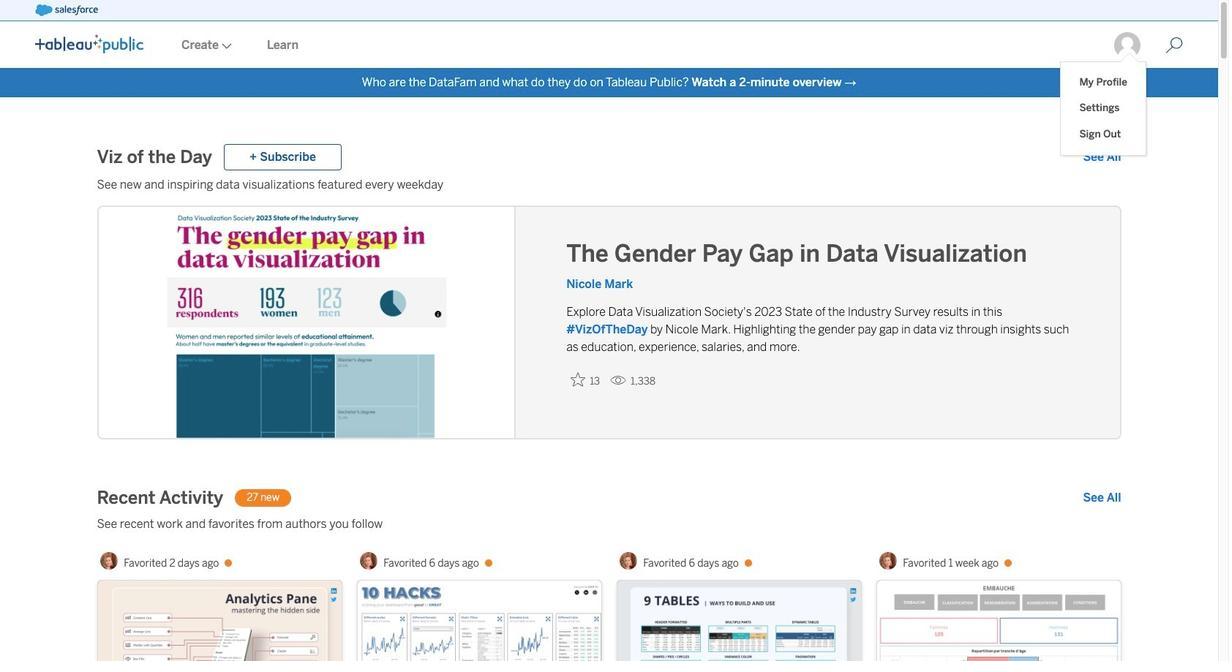 Task type: describe. For each thing, give the bounding box(es) containing it.
see all recent activity element
[[1083, 490, 1121, 507]]

viz of the day heading
[[97, 146, 212, 169]]

workbook thumbnail image for second angela drucioc icon from the left
[[877, 581, 1121, 661]]

workbook thumbnail image for second angela drucioc image from the left
[[357, 581, 601, 661]]

logo image
[[35, 34, 143, 53]]

Add Favorite button
[[566, 368, 604, 392]]

tara.schultz image
[[1113, 31, 1142, 60]]

see new and inspiring data visualizations featured every weekday element
[[97, 176, 1121, 194]]



Task type: vqa. For each thing, say whether or not it's contained in the screenshot.
Add Favorite icon
yes



Task type: locate. For each thing, give the bounding box(es) containing it.
salesforce logo image
[[35, 4, 98, 16]]

2 angela drucioc image from the left
[[360, 552, 378, 570]]

dialog
[[1061, 53, 1146, 155]]

add favorite image
[[571, 372, 585, 387]]

1 horizontal spatial angela drucioc image
[[360, 552, 378, 570]]

go to search image
[[1148, 37, 1201, 54]]

2 workbook thumbnail image from the left
[[357, 581, 601, 661]]

workbook thumbnail image for first angela drucioc icon
[[617, 581, 861, 661]]

4 workbook thumbnail image from the left
[[877, 581, 1121, 661]]

see all viz of the day element
[[1083, 149, 1121, 166]]

1 angela drucioc image from the left
[[100, 552, 118, 570]]

recent activity heading
[[97, 487, 223, 510]]

3 workbook thumbnail image from the left
[[617, 581, 861, 661]]

see recent work and favorites from authors you follow element
[[97, 516, 1121, 533]]

0 horizontal spatial angela drucioc image
[[620, 552, 638, 570]]

0 horizontal spatial angela drucioc image
[[100, 552, 118, 570]]

tableau public viz of the day image
[[98, 207, 516, 441]]

list options menu
[[1061, 62, 1146, 155]]

1 horizontal spatial angela drucioc image
[[880, 552, 897, 570]]

2 angela drucioc image from the left
[[880, 552, 897, 570]]

angela drucioc image
[[100, 552, 118, 570], [360, 552, 378, 570]]

1 angela drucioc image from the left
[[620, 552, 638, 570]]

workbook thumbnail image
[[98, 581, 341, 661], [357, 581, 601, 661], [617, 581, 861, 661], [877, 581, 1121, 661]]

workbook thumbnail image for first angela drucioc image from left
[[98, 581, 341, 661]]

1 workbook thumbnail image from the left
[[98, 581, 341, 661]]

angela drucioc image
[[620, 552, 638, 570], [880, 552, 897, 570]]



